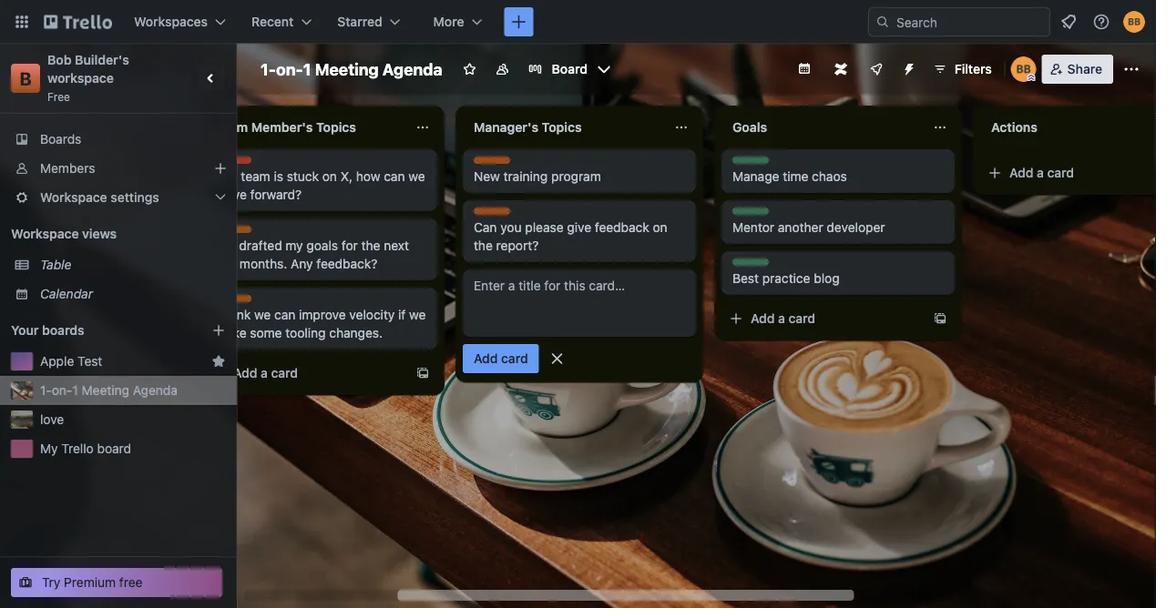 Task type: locate. For each thing, give the bounding box(es) containing it.
calendar
[[40, 287, 93, 302]]

0 horizontal spatial 1-
[[40, 383, 52, 398]]

add a card button down blog
[[722, 304, 926, 334]]

new
[[474, 169, 500, 184]]

1-
[[261, 59, 276, 79], [40, 383, 52, 398]]

1 vertical spatial 1
[[72, 383, 78, 398]]

think
[[222, 308, 251, 323]]

goal best practice blog
[[733, 260, 840, 286]]

meeting
[[315, 59, 379, 79], [82, 383, 129, 398]]

1 vertical spatial add a card
[[751, 311, 816, 326]]

0 vertical spatial on-
[[276, 59, 303, 79]]

can right how
[[384, 169, 405, 184]]

2 discuss from the top
[[474, 209, 515, 221]]

add a card down the actions text box
[[1010, 165, 1075, 180]]

add a card button down the actions text box
[[981, 159, 1157, 188]]

1 inside board name text field
[[303, 59, 311, 79]]

0 vertical spatial add a card button
[[981, 159, 1157, 188]]

i've drafted my goals for the next few months. any feedback? link
[[215, 237, 427, 273]]

1 vertical spatial add a card button
[[722, 304, 926, 334]]

chaos
[[812, 169, 847, 184]]

0 vertical spatial color: orange, title: "discuss" element
[[474, 157, 515, 170]]

add a card down practice
[[751, 311, 816, 326]]

1-on-1 meeting agenda inside 1-on-1 meeting agenda link
[[40, 383, 178, 398]]

a down some
[[261, 366, 268, 381]]

actions
[[992, 120, 1038, 135]]

bob
[[47, 52, 72, 67]]

please
[[525, 220, 564, 235]]

search image
[[876, 15, 890, 29]]

on- down "apple"
[[52, 383, 72, 398]]

1 vertical spatial 1-on-1 meeting agenda
[[40, 383, 178, 398]]

2 the from the left
[[474, 238, 493, 253]]

0 vertical spatial color: green, title: "goal" element
[[733, 157, 769, 170]]

discuss new training program
[[474, 158, 601, 184]]

goal for manage
[[733, 158, 757, 170]]

if
[[398, 308, 406, 323]]

your
[[11, 323, 39, 338]]

color: green, title: "goal" element for manage
[[733, 157, 769, 170]]

0 vertical spatial meeting
[[315, 59, 379, 79]]

workspace up "table"
[[11, 226, 79, 242]]

workspace views
[[11, 226, 117, 242]]

0 vertical spatial on
[[322, 169, 337, 184]]

1 vertical spatial create from template… image
[[416, 366, 430, 381]]

0 horizontal spatial 1
[[72, 383, 78, 398]]

1 horizontal spatial topics
[[542, 120, 582, 135]]

add left cancel 'icon'
[[474, 351, 498, 366]]

open information menu image
[[1093, 13, 1111, 31]]

1 horizontal spatial create from template… image
[[933, 312, 948, 326]]

0 vertical spatial create from template… image
[[933, 312, 948, 326]]

team member's topics
[[215, 120, 356, 135]]

0 vertical spatial 1
[[303, 59, 311, 79]]

0 vertical spatial goal
[[733, 158, 757, 170]]

3 goal from the top
[[733, 260, 757, 272]]

1 vertical spatial agenda
[[133, 383, 178, 398]]

1 vertical spatial workspace
[[11, 226, 79, 242]]

1 the from the left
[[361, 238, 380, 253]]

0 horizontal spatial topics
[[316, 120, 356, 135]]

cancel image
[[548, 350, 567, 368]]

0 horizontal spatial 1-on-1 meeting agenda
[[40, 383, 178, 398]]

my trello board link
[[40, 440, 226, 458]]

0 vertical spatial 1-
[[261, 59, 276, 79]]

discuss for can
[[474, 209, 515, 221]]

0 horizontal spatial agenda
[[133, 383, 178, 398]]

1 color: green, title: "goal" element from the top
[[733, 157, 769, 170]]

report?
[[496, 238, 539, 253]]

card left cancel 'icon'
[[501, 351, 528, 366]]

workspace for workspace settings
[[40, 190, 107, 205]]

primary element
[[0, 0, 1157, 44]]

1 down apple test
[[72, 383, 78, 398]]

goal down manage
[[733, 209, 757, 221]]

1 horizontal spatial 1-on-1 meeting agenda
[[261, 59, 443, 79]]

free
[[47, 90, 70, 103]]

2 vertical spatial a
[[261, 366, 268, 381]]

the down can
[[474, 238, 493, 253]]

Search field
[[890, 8, 1050, 36]]

goal down the mentor
[[733, 260, 757, 272]]

topics up the x,
[[316, 120, 356, 135]]

a
[[1037, 165, 1044, 180], [778, 311, 785, 326], [261, 366, 268, 381]]

boards link
[[0, 125, 237, 154]]

goal down goals
[[733, 158, 757, 170]]

0 vertical spatial add a card
[[1010, 165, 1075, 180]]

the
[[361, 238, 380, 253], [474, 238, 493, 253]]

blog
[[814, 271, 840, 286]]

0 horizontal spatial can
[[274, 308, 296, 323]]

1 vertical spatial color: orange, title: "discuss" element
[[474, 208, 515, 221]]

add
[[1010, 165, 1034, 180], [751, 311, 775, 326], [474, 351, 498, 366], [233, 366, 257, 381]]

velocity
[[349, 308, 395, 323]]

b link
[[11, 64, 40, 93]]

Team Member's Topics text field
[[204, 113, 405, 142]]

1 horizontal spatial add a card button
[[722, 304, 926, 334]]

2 color: green, title: "goal" element from the top
[[733, 208, 769, 221]]

best practice blog link
[[733, 270, 944, 288]]

2 horizontal spatial add a card
[[1010, 165, 1075, 180]]

color: orange, title: "discuss" element for new
[[474, 157, 515, 170]]

create from template… image
[[933, 312, 948, 326], [416, 366, 430, 381]]

add a card button
[[981, 159, 1157, 188], [722, 304, 926, 334], [204, 359, 408, 388]]

months.
[[240, 257, 287, 272]]

1 discuss from the top
[[474, 158, 515, 170]]

add a card down some
[[233, 366, 298, 381]]

more
[[434, 14, 464, 29]]

discuss down manager's
[[474, 158, 515, 170]]

workspaces
[[134, 14, 208, 29]]

meeting down starred
[[315, 59, 379, 79]]

on left the x,
[[322, 169, 337, 184]]

try
[[42, 576, 61, 591]]

color: orange, title: "discuss" element for can
[[474, 208, 515, 221]]

color: green, title: "goal" element for best
[[733, 259, 769, 272]]

1-on-1 meeting agenda down starred
[[261, 59, 443, 79]]

Enter a title for this card… text field
[[463, 270, 696, 337]]

my trello board
[[40, 442, 131, 457]]

card down practice
[[789, 311, 816, 326]]

on- down recent popup button
[[276, 59, 303, 79]]

1 vertical spatial can
[[274, 308, 296, 323]]

a down actions
[[1037, 165, 1044, 180]]

filters
[[955, 62, 992, 77]]

0 horizontal spatial the
[[361, 238, 380, 253]]

1 color: orange, title: "discuss" element from the top
[[474, 157, 515, 170]]

add board image
[[211, 324, 226, 338]]

color: orange, title: "discuss" element down new
[[474, 208, 515, 221]]

2 horizontal spatial a
[[1037, 165, 1044, 180]]

starred
[[337, 14, 382, 29]]

we
[[409, 169, 425, 184], [254, 308, 271, 323], [409, 308, 426, 323]]

discuss inside discuss can you please give feedback on the report?
[[474, 209, 515, 221]]

goal mentor another developer
[[733, 209, 885, 235]]

1 horizontal spatial 1
[[303, 59, 311, 79]]

discuss inside discuss new training program
[[474, 158, 515, 170]]

automation image
[[895, 55, 920, 80]]

goal for mentor
[[733, 209, 757, 221]]

more button
[[423, 7, 493, 36]]

1-on-1 meeting agenda
[[261, 59, 443, 79], [40, 383, 178, 398]]

on-
[[276, 59, 303, 79], [52, 383, 72, 398]]

1 horizontal spatial 1-
[[261, 59, 276, 79]]

create board or workspace image
[[510, 13, 528, 31]]

0 horizontal spatial on-
[[52, 383, 72, 398]]

1 horizontal spatial agenda
[[383, 59, 443, 79]]

i've drafted my goals for the next few months. any feedback?
[[215, 238, 409, 272]]

topics up discuss new training program
[[542, 120, 582, 135]]

star or unstar board image
[[463, 62, 477, 77]]

try premium free button
[[11, 569, 222, 598]]

add down best
[[751, 311, 775, 326]]

0 vertical spatial agenda
[[383, 59, 443, 79]]

how
[[356, 169, 380, 184]]

agenda up love link
[[133, 383, 178, 398]]

1 horizontal spatial on
[[653, 220, 668, 235]]

Goals text field
[[722, 113, 922, 142]]

0 horizontal spatial add a card button
[[204, 359, 408, 388]]

color: green, title: "goal" element down goals
[[733, 157, 769, 170]]

my
[[40, 442, 58, 457]]

make
[[215, 326, 247, 341]]

boards
[[42, 323, 84, 338]]

color: green, title: "goal" element down the mentor
[[733, 259, 769, 272]]

we up some
[[254, 308, 271, 323]]

color: green, title: "goal" element for mentor
[[733, 208, 769, 221]]

1 horizontal spatial can
[[384, 169, 405, 184]]

we inside "the team is stuck on x, how can we move forward?"
[[409, 169, 425, 184]]

can
[[474, 220, 497, 235]]

1 horizontal spatial on-
[[276, 59, 303, 79]]

a down practice
[[778, 311, 785, 326]]

3 color: green, title: "goal" element from the top
[[733, 259, 769, 272]]

manage time chaos link
[[733, 168, 944, 186]]

1 down recent popup button
[[303, 59, 311, 79]]

0 horizontal spatial create from template… image
[[416, 366, 430, 381]]

2 horizontal spatial add a card button
[[981, 159, 1157, 188]]

discuss up the report?
[[474, 209, 515, 221]]

agenda left star or unstar board icon
[[383, 59, 443, 79]]

2 vertical spatial color: green, title: "goal" element
[[733, 259, 769, 272]]

on inside discuss can you please give feedback on the report?
[[653, 220, 668, 235]]

1 vertical spatial color: green, title: "goal" element
[[733, 208, 769, 221]]

meeting down 'test'
[[82, 383, 129, 398]]

add a card button down tooling
[[204, 359, 408, 388]]

filters button
[[928, 55, 998, 84]]

0 horizontal spatial add a card
[[233, 366, 298, 381]]

goal inside goal mentor another developer
[[733, 209, 757, 221]]

on inside "the team is stuck on x, how can we move forward?"
[[322, 169, 337, 184]]

i think we can improve velocity if we make some tooling changes.
[[215, 308, 426, 341]]

this member is an admin of this board. image
[[1028, 74, 1036, 82]]

2 goal from the top
[[733, 209, 757, 221]]

1 vertical spatial discuss
[[474, 209, 515, 221]]

color: orange, title: "discuss" element down manager's
[[474, 157, 515, 170]]

best
[[733, 271, 759, 286]]

mentor
[[733, 220, 775, 235]]

1 vertical spatial goal
[[733, 209, 757, 221]]

table
[[40, 257, 71, 272]]

the right for on the top
[[361, 238, 380, 253]]

color: orange, title: "discuss" element
[[474, 157, 515, 170], [474, 208, 515, 221]]

color: green, title: "goal" element down manage
[[733, 208, 769, 221]]

board button
[[521, 55, 619, 84]]

1 horizontal spatial the
[[474, 238, 493, 253]]

1- up love
[[40, 383, 52, 398]]

1 horizontal spatial meeting
[[315, 59, 379, 79]]

2 vertical spatial goal
[[733, 260, 757, 272]]

on right 'feedback'
[[653, 220, 668, 235]]

workspace navigation collapse icon image
[[199, 66, 224, 91]]

2 vertical spatial add a card button
[[204, 359, 408, 388]]

0 horizontal spatial on
[[322, 169, 337, 184]]

goal inside goal best practice blog
[[733, 260, 757, 272]]

agenda
[[383, 59, 443, 79], [133, 383, 178, 398]]

1 vertical spatial on
[[653, 220, 668, 235]]

add right starred icon
[[233, 366, 257, 381]]

starred icon image
[[211, 355, 226, 369]]

on- inside 1-on-1 meeting agenda link
[[52, 383, 72, 398]]

premium
[[64, 576, 116, 591]]

on
[[322, 169, 337, 184], [653, 220, 668, 235]]

1- inside board name text field
[[261, 59, 276, 79]]

workspace inside popup button
[[40, 190, 107, 205]]

0 vertical spatial a
[[1037, 165, 1044, 180]]

1- down 'recent'
[[261, 59, 276, 79]]

0 vertical spatial discuss
[[474, 158, 515, 170]]

1 vertical spatial meeting
[[82, 383, 129, 398]]

1 vertical spatial 1-
[[40, 383, 52, 398]]

views
[[82, 226, 117, 242]]

apple test link
[[40, 353, 204, 371]]

bob builder's workspace link
[[47, 52, 133, 86]]

training
[[504, 169, 548, 184]]

can
[[384, 169, 405, 184], [274, 308, 296, 323]]

the inside discuss can you please give feedback on the report?
[[474, 238, 493, 253]]

bob builder (bobbuilder40) image
[[1124, 11, 1146, 33]]

color: green, title: "goal" element
[[733, 157, 769, 170], [733, 208, 769, 221], [733, 259, 769, 272]]

any
[[291, 257, 313, 272]]

2 color: orange, title: "discuss" element from the top
[[474, 208, 515, 221]]

0 vertical spatial workspace
[[40, 190, 107, 205]]

0 vertical spatial 1-on-1 meeting agenda
[[261, 59, 443, 79]]

on- inside board name text field
[[276, 59, 303, 79]]

workspace down members
[[40, 190, 107, 205]]

love
[[40, 412, 64, 427]]

1 goal from the top
[[733, 158, 757, 170]]

goal inside goal manage time chaos
[[733, 158, 757, 170]]

1 vertical spatial on-
[[52, 383, 72, 398]]

share button
[[1042, 55, 1114, 84]]

give
[[567, 220, 592, 235]]

1-on-1 meeting agenda down the apple test link
[[40, 383, 178, 398]]

discuss
[[474, 158, 515, 170], [474, 209, 515, 221]]

0 vertical spatial can
[[384, 169, 405, 184]]

can up some
[[274, 308, 296, 323]]

1 horizontal spatial add a card
[[751, 311, 816, 326]]

we right how
[[409, 169, 425, 184]]

1 horizontal spatial a
[[778, 311, 785, 326]]



Task type: vqa. For each thing, say whether or not it's contained in the screenshot.
the Mentor another developer Link
yes



Task type: describe. For each thing, give the bounding box(es) containing it.
goal manage time chaos
[[733, 158, 847, 184]]

workspace
[[47, 71, 114, 86]]

free
[[119, 576, 143, 591]]

agenda inside board name text field
[[383, 59, 443, 79]]

settings
[[111, 190, 159, 205]]

the team is stuck on x, how can we move forward?
[[215, 169, 425, 202]]

goals
[[307, 238, 338, 253]]

add card button
[[463, 344, 539, 374]]

add inside add card button
[[474, 351, 498, 366]]

card down the actions text box
[[1048, 165, 1075, 180]]

calendar link
[[40, 285, 226, 303]]

apple
[[40, 354, 74, 369]]

create from template… image for i think we can improve velocity if we make some tooling changes.
[[416, 366, 430, 381]]

board
[[552, 62, 588, 77]]

i've
[[215, 238, 236, 253]]

new training program link
[[474, 168, 685, 186]]

the
[[215, 169, 238, 184]]

can you please give feedback on the report? link
[[474, 219, 685, 255]]

discuss can you please give feedback on the report?
[[474, 209, 668, 253]]

discuss for new
[[474, 158, 515, 170]]

1 vertical spatial a
[[778, 311, 785, 326]]

workspace settings button
[[0, 183, 237, 212]]

add card
[[474, 351, 528, 366]]

we right if
[[409, 308, 426, 323]]

1-on-1 meeting agenda link
[[40, 382, 226, 400]]

add a card button for mentor another developer
[[722, 304, 926, 334]]

manager's topics
[[474, 120, 582, 135]]

board
[[97, 442, 131, 457]]

Actions text field
[[981, 113, 1157, 142]]

bob builder (bobbuilder40) image
[[1011, 57, 1037, 82]]

Manager's Topics text field
[[463, 113, 663, 142]]

i
[[215, 308, 218, 323]]

workspace settings
[[40, 190, 159, 205]]

time
[[783, 169, 809, 184]]

you
[[501, 220, 522, 235]]

forward?
[[250, 187, 302, 202]]

show menu image
[[1123, 60, 1141, 78]]

x,
[[341, 169, 353, 184]]

goal for best
[[733, 260, 757, 272]]

1 topics from the left
[[316, 120, 356, 135]]

i think we can improve velocity if we make some tooling changes. link
[[215, 306, 427, 343]]

can inside "the team is stuck on x, how can we move forward?"
[[384, 169, 405, 184]]

starred button
[[327, 7, 412, 36]]

card down some
[[271, 366, 298, 381]]

2 vertical spatial add a card
[[233, 366, 298, 381]]

meeting inside board name text field
[[315, 59, 379, 79]]

add a card for add a card button corresponding to mentor another developer
[[751, 311, 816, 326]]

program
[[551, 169, 601, 184]]

members link
[[0, 154, 237, 183]]

your boards
[[11, 323, 84, 338]]

builder's
[[75, 52, 129, 67]]

power ups image
[[869, 62, 884, 77]]

love link
[[40, 411, 226, 429]]

2 topics from the left
[[542, 120, 582, 135]]

improve
[[299, 308, 346, 323]]

workspace visible image
[[495, 62, 510, 77]]

changes.
[[329, 326, 383, 341]]

mentor another developer link
[[733, 219, 944, 237]]

members
[[40, 161, 95, 176]]

workspace for workspace views
[[11, 226, 79, 242]]

few
[[215, 257, 236, 272]]

back to home image
[[44, 7, 112, 36]]

1-on-1 meeting agenda inside board name text field
[[261, 59, 443, 79]]

trello
[[61, 442, 94, 457]]

some
[[250, 326, 282, 341]]

recent button
[[241, 7, 323, 36]]

my
[[286, 238, 303, 253]]

0 horizontal spatial a
[[261, 366, 268, 381]]

add a card for add a card button to the right
[[1010, 165, 1075, 180]]

b
[[20, 67, 32, 89]]

team
[[215, 120, 248, 135]]

the team is stuck on x, how can we move forward? link
[[215, 168, 427, 204]]

for
[[342, 238, 358, 253]]

try premium free
[[42, 576, 143, 591]]

drafted
[[239, 238, 282, 253]]

1- inside 1-on-1 meeting agenda link
[[40, 383, 52, 398]]

goals
[[733, 120, 767, 135]]

can inside 'i think we can improve velocity if we make some tooling changes.'
[[274, 308, 296, 323]]

is
[[274, 169, 283, 184]]

agenda inside 1-on-1 meeting agenda link
[[133, 383, 178, 398]]

your boards with 4 items element
[[11, 320, 184, 342]]

manage
[[733, 169, 780, 184]]

table link
[[40, 256, 226, 274]]

Board name text field
[[252, 55, 452, 84]]

stuck
[[287, 169, 319, 184]]

test
[[78, 354, 102, 369]]

0 notifications image
[[1058, 11, 1080, 33]]

0 horizontal spatial meeting
[[82, 383, 129, 398]]

manager's
[[474, 120, 539, 135]]

add a card button for i've drafted my goals for the next few months. any feedback?
[[204, 359, 408, 388]]

create from template… image for best practice blog
[[933, 312, 948, 326]]

card inside button
[[501, 351, 528, 366]]

the inside "i've drafted my goals for the next few months. any feedback?"
[[361, 238, 380, 253]]

move
[[215, 187, 247, 202]]

confluence icon image
[[835, 63, 847, 76]]

team
[[241, 169, 270, 184]]

member's
[[251, 120, 313, 135]]

calendar power-up image
[[797, 61, 812, 76]]

feedback
[[595, 220, 650, 235]]

add down actions
[[1010, 165, 1034, 180]]

share
[[1068, 62, 1103, 77]]

next
[[384, 238, 409, 253]]

workspaces button
[[123, 7, 237, 36]]



